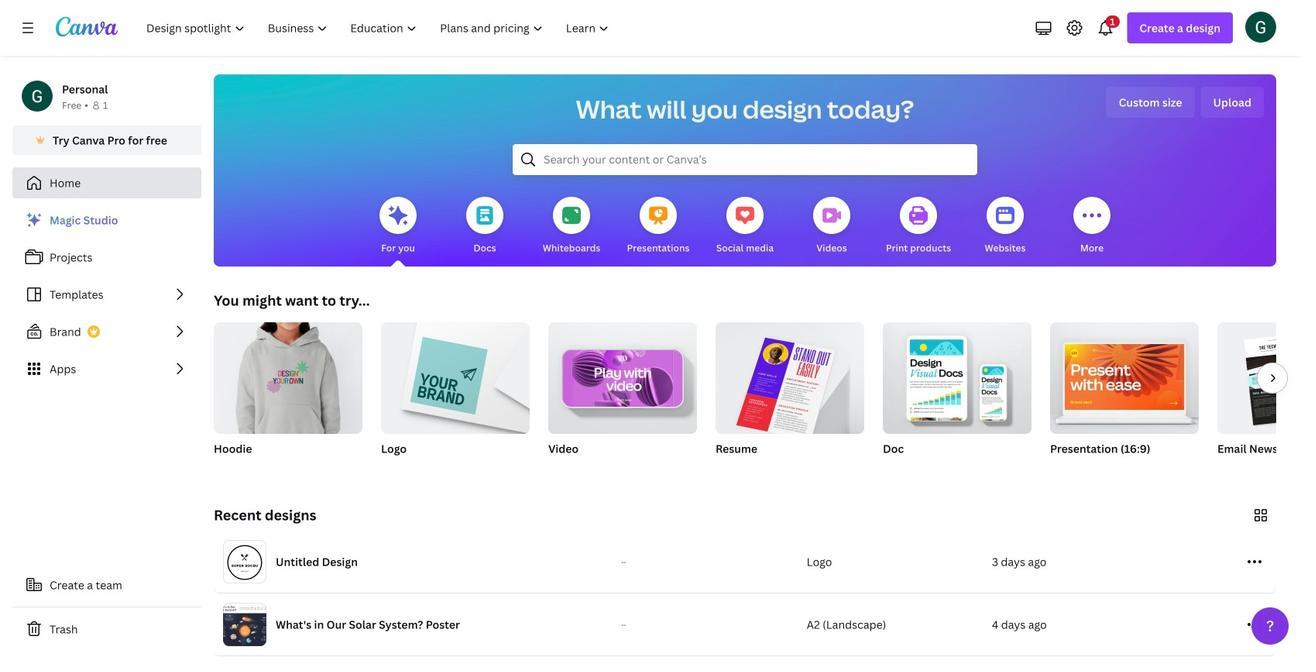 Task type: vqa. For each thing, say whether or not it's contained in the screenshot.
"Fideo" inside the Fideo Noodles 1/2 can of tomato sauce
no



Task type: describe. For each thing, give the bounding box(es) containing it.
greg robinson image
[[1246, 11, 1277, 42]]

top level navigation element
[[136, 12, 623, 43]]

Search search field
[[544, 145, 947, 174]]



Task type: locate. For each thing, give the bounding box(es) containing it.
None search field
[[513, 144, 978, 175]]

group
[[214, 316, 363, 476], [214, 316, 363, 434], [381, 316, 530, 476], [381, 316, 530, 434], [549, 316, 697, 476], [549, 316, 697, 434], [716, 316, 865, 476], [716, 316, 865, 441], [883, 322, 1032, 476], [883, 322, 1032, 434], [1051, 322, 1200, 476], [1218, 322, 1302, 476]]

list
[[12, 205, 201, 384]]



